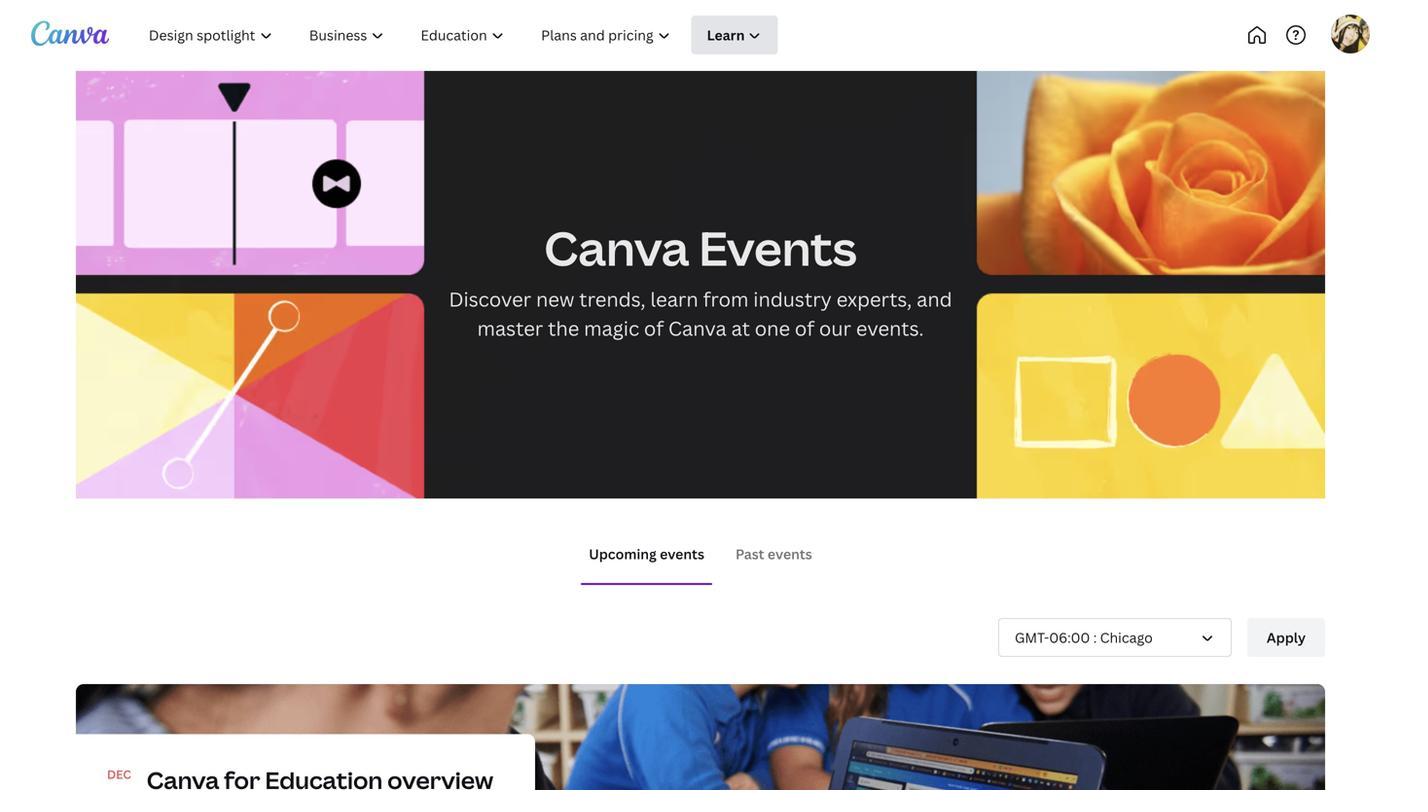 Task type: describe. For each thing, give the bounding box(es) containing it.
at
[[731, 315, 750, 342]]

discover
[[449, 286, 531, 313]]

learn
[[650, 286, 698, 313]]

0 vertical spatial canva
[[544, 216, 689, 280]]

chicago
[[1100, 629, 1153, 647]]

06:00
[[1049, 629, 1090, 647]]

events.
[[856, 315, 924, 342]]

master
[[477, 315, 543, 342]]

upcoming events
[[589, 545, 704, 564]]

past
[[735, 545, 764, 564]]

events for upcoming events
[[660, 545, 704, 564]]

events
[[699, 216, 857, 280]]

past events
[[735, 545, 812, 564]]

industry
[[753, 286, 832, 313]]

canva events discover new trends, learn from industry experts, and master the magic of canva at one of our events.
[[449, 216, 952, 342]]

:
[[1093, 629, 1097, 647]]

1 of from the left
[[644, 315, 664, 342]]

gmt-06:00 : chicago button
[[998, 619, 1232, 658]]

1 vertical spatial canva
[[668, 315, 727, 342]]

magic
[[584, 315, 639, 342]]

dec link
[[76, 684, 1325, 791]]

the
[[548, 315, 579, 342]]

from
[[703, 286, 749, 313]]

new
[[536, 286, 574, 313]]



Task type: locate. For each thing, give the bounding box(es) containing it.
1 horizontal spatial of
[[795, 315, 814, 342]]

events right upcoming
[[660, 545, 704, 564]]

2 of from the left
[[795, 315, 814, 342]]

top level navigation element
[[132, 16, 844, 54]]

of left the our
[[795, 315, 814, 342]]

our
[[819, 315, 851, 342]]

gmt-
[[1015, 629, 1049, 647]]

one
[[755, 315, 790, 342]]

1 events from the left
[[660, 545, 704, 564]]

of down "learn"
[[644, 315, 664, 342]]

experts,
[[836, 286, 912, 313]]

canva up the trends,
[[544, 216, 689, 280]]

gmt-06:00 : chicago
[[1015, 629, 1153, 647]]

events for past events
[[768, 545, 812, 564]]

and
[[917, 286, 952, 313]]

dec
[[107, 767, 131, 783]]

of
[[644, 315, 664, 342], [795, 315, 814, 342]]

canva down "learn"
[[668, 315, 727, 342]]

0 horizontal spatial events
[[660, 545, 704, 564]]

upcoming
[[589, 545, 657, 564]]

1 horizontal spatial events
[[768, 545, 812, 564]]

canva
[[544, 216, 689, 280], [668, 315, 727, 342]]

2 events from the left
[[768, 545, 812, 564]]

events
[[660, 545, 704, 564], [768, 545, 812, 564]]

0 horizontal spatial of
[[644, 315, 664, 342]]

events right 'past'
[[768, 545, 812, 564]]

trends,
[[579, 286, 646, 313]]

past events link
[[735, 545, 812, 564]]



Task type: vqa. For each thing, say whether or not it's contained in the screenshot.
'and'
yes



